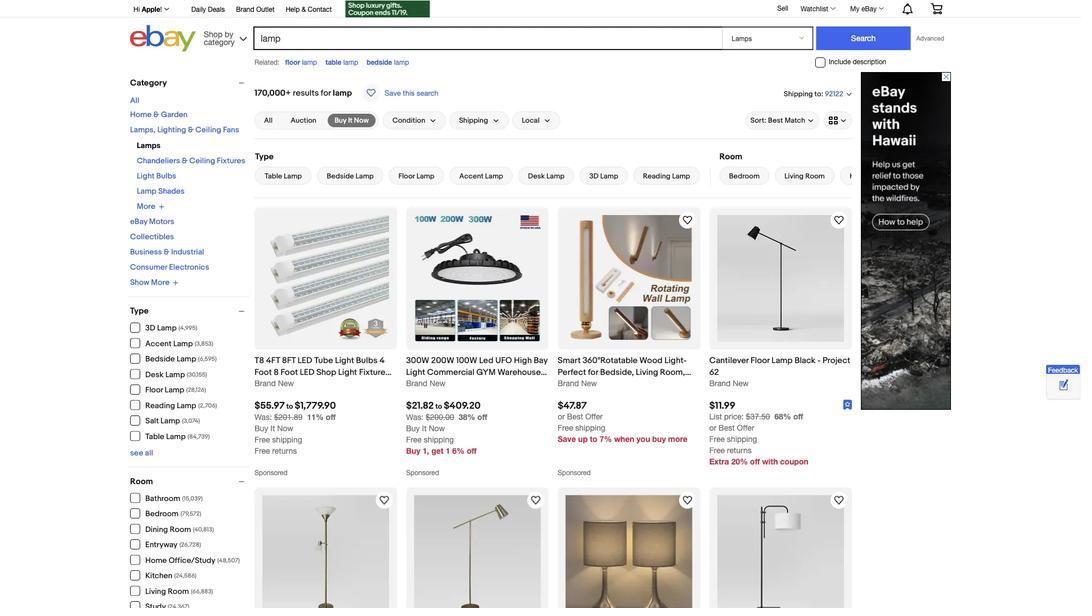 Task type: describe. For each thing, give the bounding box(es) containing it.
smart 360°rotatable wood light- perfect for bedside, living room, reading room image
[[567, 215, 692, 342]]

coupon
[[781, 457, 809, 466]]

cantilever
[[710, 355, 749, 366]]

motors
[[149, 217, 174, 227]]

buy left 1,
[[406, 446, 421, 456]]

lamp for reading lamp (2,706)
[[177, 401, 196, 411]]

table for table lamp (84,739)
[[145, 432, 164, 442]]

accent for accent lamp
[[460, 172, 484, 181]]

local button
[[513, 112, 561, 130]]

$47.87
[[558, 400, 587, 412]]

shipping button
[[450, 112, 509, 130]]

(3,853)
[[195, 340, 213, 348]]

cantilever floor lamp brass  - project 62 image
[[414, 496, 541, 609]]

industrial inside ebay motors collectibles business & industrial consumer electronics
[[171, 248, 204, 257]]

outlet
[[256, 5, 275, 13]]

home office/study (48,507)
[[145, 556, 240, 566]]

watch smart 360°rotatable wood light- perfect for bedside, living room, reading room image
[[681, 214, 695, 227]]

lamp for accent lamp (3,853)
[[173, 339, 193, 349]]

buy it now link
[[328, 114, 376, 127]]

buy inside text field
[[335, 116, 347, 125]]

reading lamp (2,706)
[[145, 401, 217, 411]]

buy it now
[[335, 116, 369, 125]]

bedside for bedside lamp (6,595)
[[145, 355, 175, 364]]

deals
[[208, 5, 225, 13]]

new inside cantilever floor lamp black  - project 62 brand new
[[733, 378, 749, 388]]

consumer
[[130, 263, 167, 272]]

it for $21.82
[[422, 424, 427, 433]]

show more
[[130, 278, 170, 288]]

4ft
[[266, 355, 280, 366]]

brand for $55.97
[[255, 378, 276, 388]]

office/study for home office/study
[[872, 172, 915, 181]]

(79,572)
[[181, 511, 201, 518]]

cantilever floor lamp black  - project 62 heading
[[710, 355, 851, 377]]

lamp for floor lamp
[[417, 172, 435, 181]]

8ft
[[282, 355, 296, 366]]

shipping inside the $21.82 to $409.20 was: $200.00 38% off buy it now free shipping buy 1, get 1 6% off
[[424, 435, 454, 445]]

gym
[[477, 367, 496, 377]]

desk for desk lamp
[[528, 172, 545, 181]]

0 vertical spatial type
[[255, 152, 274, 162]]

bedroom (79,572)
[[145, 510, 201, 519]]

help & contact
[[286, 5, 332, 13]]

business & industrial link
[[130, 248, 204, 257]]

category
[[204, 37, 235, 46]]

shop by category banner
[[127, 0, 952, 55]]

lamp for bedside lamp (6,595)
[[177, 355, 196, 364]]

mother daughter floor lamp brass (includes led light bulb) - threshold image
[[263, 496, 389, 609]]

3d lamp
[[590, 172, 619, 181]]

floor for floor lamp (28,126)
[[145, 386, 163, 395]]

table for table lamp
[[265, 172, 282, 181]]

watch set of 2 modern table lamp nightstand lamp bedside desk lamp  bedroom office image
[[681, 494, 695, 507]]

6%
[[453, 446, 465, 456]]

1 vertical spatial all link
[[257, 114, 280, 127]]

ceiling for fixtures
[[189, 156, 215, 166]]

brand for $47.87
[[558, 378, 579, 388]]

new for $21.82
[[430, 378, 446, 388]]

to for :
[[815, 90, 822, 98]]

bedside lamp
[[367, 58, 409, 66]]

sort: best match button
[[746, 112, 820, 130]]

garage
[[444, 379, 472, 389]]

bulbs for lamp
[[156, 172, 176, 181]]

price:
[[725, 412, 744, 421]]

0 vertical spatial all
[[130, 96, 139, 106]]

my
[[851, 5, 860, 12]]

was: for $21.82
[[406, 413, 424, 422]]

(15,039)
[[182, 495, 203, 503]]

entryway
[[145, 541, 178, 550]]

shipping inside $55.97 to $1,779.90 was: $201.89 11% off buy it now free shipping free returns
[[272, 435, 302, 445]]

reading lamp link
[[634, 167, 700, 185]]

now inside text field
[[354, 116, 369, 125]]

electronics
[[169, 263, 209, 272]]

bedroom for bedroom (79,572)
[[145, 510, 179, 519]]

see all
[[130, 448, 153, 458]]

$37.50
[[746, 412, 771, 421]]

none submit inside the 'shop by category' banner
[[817, 26, 911, 50]]

commercial
[[427, 367, 475, 377]]

Buy It Now selected text field
[[335, 116, 369, 126]]

68%
[[775, 412, 792, 421]]

lamp inside lamps chandeliers & ceiling fixtures light bulbs lamp shades
[[137, 187, 157, 196]]

advanced link
[[911, 27, 951, 50]]

accent lamp (3,853)
[[145, 339, 213, 349]]

watch knox floor lamp - threshold image
[[833, 494, 846, 507]]

tube
[[314, 355, 333, 366]]

free inside $47.87 or best offer free shipping save up to 7% when you buy more
[[558, 423, 574, 432]]

lighting
[[157, 125, 186, 135]]

ufo
[[496, 355, 512, 366]]

chandeliers
[[137, 156, 180, 166]]

list price: $37.50 68% off or best offer free shipping free returns extra 20% off with coupon
[[710, 412, 809, 466]]

brand new for $21.82
[[406, 378, 446, 388]]

& left "garden"
[[153, 110, 159, 120]]

industrial inside the 300w 200w 100w led ufo high bay light commercial gym warehouse industrial garage
[[406, 379, 442, 389]]

to for $409.20
[[436, 402, 442, 411]]

shades
[[158, 187, 185, 196]]

& inside ebay motors collectibles business & industrial consumer electronics
[[164, 248, 170, 257]]

auction link
[[284, 114, 323, 127]]

free inside the $21.82 to $409.20 was: $200.00 38% off buy it now free shipping buy 1, get 1 6% off
[[406, 435, 422, 445]]

account navigation
[[127, 0, 952, 19]]

3d for 3d lamp
[[590, 172, 599, 181]]

reading inside smart 360°rotatable wood light- perfect for bedside, living room, reading room
[[558, 379, 590, 389]]

sort: best match
[[751, 116, 806, 125]]

buy inside $55.97 to $1,779.90 was: $201.89 11% off buy it now free shipping free returns
[[255, 424, 268, 433]]

3d for 3d lamp (4,995)
[[145, 324, 155, 333]]

now for $55.97
[[277, 424, 294, 433]]

lamp inside cantilever floor lamp black  - project 62 brand new
[[772, 355, 793, 366]]

lamps, lighting & ceiling fans link
[[130, 125, 239, 135]]

fixtures
[[217, 156, 245, 166]]

4
[[380, 355, 385, 366]]

light bulbs link
[[137, 172, 176, 181]]

desk lamp (30,155)
[[145, 370, 207, 380]]

warehouse
[[498, 367, 541, 377]]

(24,586)
[[174, 573, 197, 580]]

none text field containing was:
[[406, 413, 454, 422]]

ebay motors link
[[130, 217, 174, 227]]

bedroom link
[[720, 167, 770, 185]]

off inside $55.97 to $1,779.90 was: $201.89 11% off buy it now free shipping free returns
[[326, 413, 336, 422]]

room button
[[130, 477, 250, 487]]

shop by category
[[204, 29, 235, 46]]

shop inside shop by category
[[204, 29, 223, 39]]

2 vertical spatial home
[[145, 556, 167, 566]]

lamp for desk lamp
[[547, 172, 565, 181]]

save this search
[[385, 88, 439, 97]]

living room link
[[775, 167, 835, 185]]

0 vertical spatial more
[[137, 202, 155, 212]]

home office/study
[[850, 172, 915, 181]]

hi apple !
[[134, 5, 162, 13]]

salt lamp (3,074)
[[145, 417, 200, 426]]

(40,813)
[[193, 526, 214, 534]]

-
[[818, 355, 821, 366]]

bedside,
[[600, 367, 634, 377]]

category button
[[130, 78, 250, 88]]

shipping for shipping to : 92122
[[784, 90, 813, 98]]

new for $47.87
[[582, 378, 598, 388]]

black
[[795, 355, 816, 366]]

floor inside cantilever floor lamp black  - project 62 brand new
[[751, 355, 770, 366]]

light inside the 300w 200w 100w led ufo high bay light commercial gym warehouse industrial garage
[[406, 367, 425, 377]]

92122
[[825, 90, 844, 99]]

200w
[[431, 355, 455, 366]]

floor lamp
[[285, 58, 317, 66]]

brand for $21.82
[[406, 378, 428, 388]]

3 brand new from the left
[[558, 378, 598, 388]]

list
[[710, 412, 722, 421]]

lamp for reading lamp
[[673, 172, 691, 181]]

off right 38%
[[478, 413, 488, 422]]

buy down $21.82
[[406, 424, 420, 433]]

shop by category button
[[199, 25, 250, 49]]

bedroom for bedroom
[[729, 172, 760, 181]]

cantilever floor lamp black  - project 62 image
[[718, 215, 845, 342]]

(4,995)
[[179, 325, 197, 332]]

apple
[[142, 5, 160, 13]]

smart 360°rotatable wood light- perfect for bedside, living room, reading room heading
[[558, 355, 692, 389]]

t8 4ft 8ft led tube light bulbs 4 foot 8 foot led shop light fixture 60w 120w heading
[[255, 355, 392, 389]]

lamp for floor lamp
[[302, 58, 317, 66]]

lamp for table lamp
[[344, 58, 358, 66]]

home for home office/study
[[850, 172, 870, 181]]

living inside smart 360°rotatable wood light- perfect for bedside, living room, reading room
[[636, 367, 659, 377]]

living for living room
[[785, 172, 804, 181]]

$1,779.90
[[295, 400, 336, 412]]

62
[[710, 367, 719, 377]]

1,
[[423, 446, 429, 456]]

(84,739)
[[188, 433, 210, 441]]

lamp for accent lamp
[[485, 172, 504, 181]]

ebay motors collectibles business & industrial consumer electronics
[[130, 217, 209, 272]]

sell
[[778, 4, 789, 12]]

help & contact link
[[286, 3, 332, 16]]

related:
[[255, 58, 280, 66]]

lamp for desk lamp (30,155)
[[165, 370, 185, 380]]



Task type: vqa. For each thing, say whether or not it's contained in the screenshot.
watching
no



Task type: locate. For each thing, give the bounding box(es) containing it.
shipping inside list price: $37.50 68% off or best offer free shipping free returns extra 20% off with coupon
[[727, 434, 758, 444]]

0 horizontal spatial living
[[145, 587, 166, 597]]

to left 92122 at the top right of the page
[[815, 90, 822, 98]]

feedback
[[1049, 366, 1079, 374]]

for down 360°rotatable
[[588, 367, 599, 377]]

office/study for home office/study (48,507)
[[169, 556, 216, 566]]

0 horizontal spatial bulbs
[[156, 172, 176, 181]]

industrial up electronics
[[171, 248, 204, 257]]

living down kitchen
[[145, 587, 166, 597]]

0 horizontal spatial save
[[385, 88, 401, 97]]

when
[[614, 434, 635, 444]]

all down category
[[130, 96, 139, 106]]

light inside lamps chandeliers & ceiling fixtures light bulbs lamp shades
[[137, 172, 155, 181]]

to right the up
[[590, 434, 598, 444]]

new down perfect
[[582, 378, 598, 388]]

new down the 8 on the left
[[278, 378, 294, 388]]

table
[[326, 58, 342, 66]]

off right 6% on the left bottom of the page
[[467, 446, 477, 456]]

was: for $55.97
[[255, 413, 272, 422]]

Search for anything text field
[[255, 28, 720, 49]]

0 vertical spatial shop
[[204, 29, 223, 39]]

1 vertical spatial bedroom
[[145, 510, 179, 519]]

2 horizontal spatial floor
[[751, 355, 770, 366]]

light down 300w
[[406, 367, 425, 377]]

buy right auction
[[335, 116, 347, 125]]

buy down $55.97
[[255, 424, 268, 433]]

shipping up the up
[[576, 423, 606, 432]]

2 foot from the left
[[281, 367, 298, 377]]

0 vertical spatial bedroom
[[729, 172, 760, 181]]

lamps,
[[130, 125, 156, 135]]

0 vertical spatial ebay
[[862, 5, 877, 12]]

1 foot from the left
[[255, 367, 272, 377]]

all down the 170,000
[[264, 116, 273, 125]]

extra
[[710, 457, 729, 466]]

floor
[[285, 58, 300, 66]]

1 vertical spatial accent
[[145, 339, 172, 349]]

reading for reading lamp (2,706)
[[145, 401, 175, 411]]

1 brand new from the left
[[255, 378, 294, 388]]

home office/study link
[[841, 167, 925, 185]]

0 horizontal spatial all
[[130, 96, 139, 106]]

shipping down $201.89
[[272, 435, 302, 445]]

0 vertical spatial floor
[[399, 172, 415, 181]]

best inside $47.87 or best offer free shipping save up to 7% when you buy more
[[567, 412, 583, 421]]

table lamp
[[326, 58, 358, 66]]

t8 4ft 8ft led tube light bulbs 4 foot 8 foot led shop light fixture 60w 120w image
[[263, 215, 389, 342]]

shipping inside dropdown button
[[459, 116, 488, 125]]

offer down price:
[[737, 423, 755, 432]]

lamp right floor
[[302, 58, 317, 66]]

ceiling for fans
[[195, 125, 221, 135]]

1 horizontal spatial save
[[558, 434, 576, 444]]

1 vertical spatial ebay
[[130, 217, 147, 227]]

led
[[479, 355, 494, 366]]

lamp for bedside lamp
[[394, 58, 409, 66]]

now for $21.82
[[429, 424, 445, 433]]

lamp for bedside lamp
[[356, 172, 374, 181]]

desk lamp link
[[519, 167, 575, 185]]

it for $55.97
[[271, 424, 275, 433]]

returns inside list price: $37.50 68% off or best offer free shipping free returns extra 20% off with coupon
[[727, 446, 752, 455]]

0 vertical spatial bulbs
[[156, 172, 176, 181]]

desk for desk lamp (30,155)
[[145, 370, 164, 380]]

2 horizontal spatial it
[[422, 424, 427, 433]]

1 horizontal spatial accent
[[460, 172, 484, 181]]

floor lamp (28,126)
[[145, 386, 206, 395]]

was: down $55.97
[[255, 413, 272, 422]]

for inside smart 360°rotatable wood light- perfect for bedside, living room, reading room
[[588, 367, 599, 377]]

desk right the accent lamp on the top of page
[[528, 172, 545, 181]]

0 vertical spatial accent
[[460, 172, 484, 181]]

best right sort:
[[769, 116, 784, 125]]

off right the 68% at the right bottom of the page
[[794, 412, 804, 421]]

1 vertical spatial shop
[[317, 367, 336, 377]]

home up lamps,
[[130, 110, 152, 120]]

save inside button
[[385, 88, 401, 97]]

to
[[815, 90, 822, 98], [286, 402, 293, 411], [436, 402, 442, 411], [590, 434, 598, 444]]

best up the up
[[567, 412, 583, 421]]

main content
[[250, 72, 925, 609]]

to inside the $21.82 to $409.20 was: $200.00 38% off buy it now free shipping buy 1, get 1 6% off
[[436, 402, 442, 411]]

my ebay link
[[845, 2, 890, 15]]

1 horizontal spatial it
[[348, 116, 353, 125]]

3d lamp (4,995)
[[145, 324, 197, 333]]

0 vertical spatial save
[[385, 88, 401, 97]]

1 horizontal spatial offer
[[737, 423, 755, 432]]

best inside dropdown button
[[769, 116, 784, 125]]

to inside $47.87 or best offer free shipping save up to 7% when you buy more
[[590, 434, 598, 444]]

& right lighting
[[188, 125, 194, 135]]

to up "$200.00"
[[436, 402, 442, 411]]

it right auction
[[348, 116, 353, 125]]

results
[[293, 88, 319, 98]]

it inside text field
[[348, 116, 353, 125]]

None submit
[[817, 26, 911, 50]]

2 was: from the left
[[406, 413, 424, 422]]

1 horizontal spatial bedroom
[[729, 172, 760, 181]]

$55.97
[[255, 400, 285, 412]]

ebay inside ebay motors collectibles business & industrial consumer electronics
[[130, 217, 147, 227]]

1 horizontal spatial brand new
[[406, 378, 446, 388]]

0 horizontal spatial it
[[271, 424, 275, 433]]

it down $201.89
[[271, 424, 275, 433]]

shipping inside $47.87 or best offer free shipping save up to 7% when you buy more
[[576, 423, 606, 432]]

save left this
[[385, 88, 401, 97]]

0 vertical spatial bedside
[[327, 172, 354, 181]]

1 was: from the left
[[255, 413, 272, 422]]

1 vertical spatial bedside
[[145, 355, 175, 364]]

0 horizontal spatial 3d
[[145, 324, 155, 333]]

accent down 3d lamp (4,995)
[[145, 339, 172, 349]]

business
[[130, 248, 162, 257]]

living room (66,883)
[[145, 587, 213, 597]]

up
[[579, 434, 588, 444]]

project
[[823, 355, 851, 366]]

advertisement region
[[861, 72, 952, 410]]

0 horizontal spatial for
[[321, 88, 331, 98]]

38%
[[459, 413, 476, 422]]

1 vertical spatial home
[[850, 172, 870, 181]]

300w 200w 100w led ufo high bay light commercial gym warehouse industrial garage
[[406, 355, 548, 389]]

1 horizontal spatial office/study
[[872, 172, 915, 181]]

0 horizontal spatial accent
[[145, 339, 172, 349]]

contact
[[308, 5, 332, 13]]

1 horizontal spatial all
[[264, 116, 273, 125]]

shipping up accent lamp link
[[459, 116, 488, 125]]

now inside the $21.82 to $409.20 was: $200.00 38% off buy it now free shipping buy 1, get 1 6% off
[[429, 424, 445, 433]]

2 vertical spatial living
[[145, 587, 166, 597]]

type button
[[130, 306, 250, 316]]

accent for accent lamp (3,853)
[[145, 339, 172, 349]]

shipping left :
[[784, 90, 813, 98]]

lamp for salt lamp (3,074)
[[161, 417, 180, 426]]

type down show
[[130, 306, 149, 316]]

0 horizontal spatial bedroom
[[145, 510, 179, 519]]

0 vertical spatial all link
[[130, 96, 139, 106]]

0 horizontal spatial bedside
[[145, 355, 175, 364]]

1 vertical spatial floor
[[751, 355, 770, 366]]

was:
[[255, 413, 272, 422], [406, 413, 424, 422]]

foot
[[255, 367, 272, 377], [281, 367, 298, 377]]

your shopping cart image
[[931, 3, 944, 14]]

& inside "account" navigation
[[302, 5, 306, 13]]

main content containing $55.97
[[250, 72, 925, 609]]

living for living room (66,883)
[[145, 587, 166, 597]]

set of 2 modern table lamp nightstand lamp bedside desk lamp  bedroom office image
[[566, 496, 693, 609]]

bulbs
[[156, 172, 176, 181], [356, 355, 378, 366]]

1 vertical spatial office/study
[[169, 556, 216, 566]]

now left condition
[[354, 116, 369, 125]]

new for $55.97
[[278, 378, 294, 388]]

was: inside the $21.82 to $409.20 was: $200.00 38% off buy it now free shipping buy 1, get 1 6% off
[[406, 413, 424, 422]]

dining room (40,813)
[[145, 525, 214, 535]]

2 horizontal spatial best
[[769, 116, 784, 125]]

lamp for table lamp (84,739)
[[166, 432, 186, 442]]

all link down category
[[130, 96, 139, 106]]

show
[[130, 278, 149, 288]]

shipping inside shipping to : 92122
[[784, 90, 813, 98]]

0 vertical spatial table
[[265, 172, 282, 181]]

brand down perfect
[[558, 378, 579, 388]]

(28,126)
[[186, 387, 206, 394]]

was: inside $55.97 to $1,779.90 was: $201.89 11% off buy it now free shipping free returns
[[255, 413, 272, 422]]

to inside shipping to : 92122
[[815, 90, 822, 98]]

0 horizontal spatial desk
[[145, 370, 164, 380]]

to for $1,779.90
[[286, 402, 293, 411]]

8
[[274, 367, 279, 377]]

save inside $47.87 or best offer free shipping save up to 7% when you buy more
[[558, 434, 576, 444]]

off left with
[[751, 457, 760, 466]]

led right 8ft
[[298, 355, 313, 366]]

reading up salt
[[145, 401, 175, 411]]

lamp right bedside
[[394, 58, 409, 66]]

floor
[[399, 172, 415, 181], [751, 355, 770, 366], [145, 386, 163, 395]]

2 vertical spatial reading
[[145, 401, 175, 411]]

get the coupon image
[[346, 1, 430, 17]]

accent
[[460, 172, 484, 181], [145, 339, 172, 349]]

& up consumer electronics link
[[164, 248, 170, 257]]

home up kitchen
[[145, 556, 167, 566]]

desk
[[528, 172, 545, 181], [145, 370, 164, 380]]

$200.00
[[426, 413, 454, 422]]

1 horizontal spatial all link
[[257, 114, 280, 127]]

120w
[[275, 379, 295, 389]]

1 vertical spatial all
[[264, 116, 273, 125]]

shop
[[204, 29, 223, 39], [317, 367, 336, 377]]

brand left outlet on the left top
[[236, 5, 254, 13]]

1 horizontal spatial shop
[[317, 367, 336, 377]]

3d right desk lamp
[[590, 172, 599, 181]]

0 vertical spatial best
[[769, 116, 784, 125]]

foot down 8ft
[[281, 367, 298, 377]]

accent lamp link
[[450, 167, 513, 185]]

home for home & garden
[[130, 110, 152, 120]]

best inside list price: $37.50 68% off or best offer free shipping free returns extra 20% off with coupon
[[719, 423, 735, 432]]

0 horizontal spatial best
[[567, 412, 583, 421]]

brand outlet link
[[236, 3, 275, 16]]

bedroom
[[729, 172, 760, 181], [145, 510, 179, 519]]

off right 11% at bottom
[[326, 413, 336, 422]]

shop down 'tube'
[[317, 367, 336, 377]]

2 horizontal spatial living
[[785, 172, 804, 181]]

industrial up $21.82
[[406, 379, 442, 389]]

more up ebay motors link
[[137, 202, 155, 212]]

ceiling left fans
[[195, 125, 221, 135]]

& inside lamps chandeliers & ceiling fixtures light bulbs lamp shades
[[182, 156, 188, 166]]

lamp for 3d lamp (4,995)
[[157, 324, 177, 333]]

best down price:
[[719, 423, 735, 432]]

garden
[[161, 110, 188, 120]]

bulbs up shades on the left top
[[156, 172, 176, 181]]

it
[[348, 116, 353, 125], [271, 424, 275, 433], [422, 424, 427, 433]]

offer up the up
[[586, 412, 603, 421]]

brand down the 8 on the left
[[255, 378, 276, 388]]

chandeliers & ceiling fixtures link
[[137, 156, 245, 166]]

0 horizontal spatial offer
[[586, 412, 603, 421]]

brand new down perfect
[[558, 378, 598, 388]]

room,
[[660, 367, 685, 377]]

1 horizontal spatial type
[[255, 152, 274, 162]]

with
[[763, 457, 778, 466]]

accent inside main content
[[460, 172, 484, 181]]

auction
[[291, 116, 317, 125]]

watch cantilever floor lamp black  - project 62 image
[[833, 214, 846, 227]]

new down commercial
[[430, 378, 446, 388]]

desk inside desk lamp link
[[528, 172, 545, 181]]

1 new from the left
[[278, 378, 294, 388]]

1 horizontal spatial table
[[265, 172, 282, 181]]

bedside for bedside lamp
[[327, 172, 354, 181]]

include
[[829, 58, 851, 66]]

300w 200w 100w led ufo high bay light commercial gym warehouse industrial garage image
[[414, 215, 541, 342]]

ceiling inside lamps chandeliers & ceiling fixtures light bulbs lamp shades
[[189, 156, 215, 166]]

t8
[[255, 355, 264, 366]]

0 vertical spatial living
[[785, 172, 804, 181]]

daily deals
[[191, 5, 225, 13]]

1 vertical spatial desk
[[145, 370, 164, 380]]

0 horizontal spatial shipping
[[459, 116, 488, 125]]

floor for floor lamp
[[399, 172, 415, 181]]

1 horizontal spatial now
[[354, 116, 369, 125]]

all link down the 170,000
[[257, 114, 280, 127]]

or down list
[[710, 423, 717, 432]]

2 horizontal spatial reading
[[643, 172, 671, 181]]

offer inside list price: $37.50 68% off or best offer free shipping free returns extra 20% off with coupon
[[737, 423, 755, 432]]

ebay
[[862, 5, 877, 12], [130, 217, 147, 227]]

!
[[160, 5, 162, 13]]

living right bedroom link
[[785, 172, 804, 181]]

0 vertical spatial home
[[130, 110, 152, 120]]

see
[[130, 448, 143, 458]]

to inside $55.97 to $1,779.90 was: $201.89 11% off buy it now free shipping free returns
[[286, 402, 293, 411]]

0 horizontal spatial shop
[[204, 29, 223, 39]]

living inside "link"
[[785, 172, 804, 181]]

bulbs up fixture
[[356, 355, 378, 366]]

room
[[720, 152, 743, 162], [806, 172, 825, 181], [592, 379, 615, 389], [130, 477, 153, 487], [170, 525, 191, 535], [168, 587, 189, 597]]

1 vertical spatial type
[[130, 306, 149, 316]]

1 horizontal spatial industrial
[[406, 379, 442, 389]]

living down wood
[[636, 367, 659, 377]]

type
[[255, 152, 274, 162], [130, 306, 149, 316]]

room inside smart 360°rotatable wood light- perfect for bedside, living room, reading room
[[592, 379, 615, 389]]

1 horizontal spatial bedside
[[327, 172, 354, 181]]

ebay inside "account" navigation
[[862, 5, 877, 12]]

0 vertical spatial 3d
[[590, 172, 599, 181]]

reading for reading lamp
[[643, 172, 671, 181]]

collectibles
[[130, 232, 174, 242]]

0 horizontal spatial now
[[277, 424, 294, 433]]

light down chandeliers
[[137, 172, 155, 181]]

1 vertical spatial led
[[300, 367, 315, 377]]

now down "$200.00"
[[429, 424, 445, 433]]

2 horizontal spatial brand new
[[558, 378, 598, 388]]

or down perfect
[[558, 412, 565, 421]]

0 horizontal spatial table
[[145, 432, 164, 442]]

4 new from the left
[[733, 378, 749, 388]]

bedside inside main content
[[327, 172, 354, 181]]

1 vertical spatial 3d
[[145, 324, 155, 333]]

(26,728)
[[180, 542, 201, 549]]

bulbs inside the t8 4ft 8ft led tube light bulbs 4 foot 8 foot led shop light fixture 60w 120w
[[356, 355, 378, 366]]

& right help
[[302, 5, 306, 13]]

floor down desk lamp (30,155)
[[145, 386, 163, 395]]

lamp for floor lamp (28,126)
[[165, 386, 184, 395]]

now inside $55.97 to $1,779.90 was: $201.89 11% off buy it now free shipping free returns
[[277, 424, 294, 433]]

or inside $47.87 or best offer free shipping save up to 7% when you buy more
[[558, 412, 565, 421]]

3d up 'accent lamp (3,853)'
[[145, 324, 155, 333]]

brand new down the 8 on the left
[[255, 378, 294, 388]]

save this search button
[[359, 83, 442, 103]]

advanced
[[917, 35, 945, 42]]

table lamp link
[[255, 167, 312, 185]]

bulbs for 4
[[356, 355, 378, 366]]

shipping to : 92122
[[784, 90, 844, 99]]

0 vertical spatial office/study
[[872, 172, 915, 181]]

(3,074)
[[182, 418, 200, 425]]

was: down $21.82
[[406, 413, 424, 422]]

0 vertical spatial led
[[298, 355, 313, 366]]

lamp up buy it now
[[333, 88, 352, 98]]

0 horizontal spatial industrial
[[171, 248, 204, 257]]

None text field
[[406, 413, 454, 422]]

0 horizontal spatial or
[[558, 412, 565, 421]]

brand down 300w
[[406, 378, 428, 388]]

1 horizontal spatial living
[[636, 367, 659, 377]]

desk up floor lamp (28,126)
[[145, 370, 164, 380]]

room inside living room "link"
[[806, 172, 825, 181]]

1 vertical spatial for
[[588, 367, 599, 377]]

1 horizontal spatial ebay
[[862, 5, 877, 12]]

entryway (26,728)
[[145, 541, 201, 550]]

1 vertical spatial offer
[[737, 423, 755, 432]]

0 horizontal spatial returns
[[272, 446, 297, 456]]

1 vertical spatial save
[[558, 434, 576, 444]]

bedside
[[327, 172, 354, 181], [145, 355, 175, 364]]

light left fixture
[[338, 367, 357, 377]]

lamp for table lamp
[[284, 172, 302, 181]]

1 vertical spatial more
[[151, 278, 170, 288]]

2 new from the left
[[430, 378, 446, 388]]

1 vertical spatial industrial
[[406, 379, 442, 389]]

reading down perfect
[[558, 379, 590, 389]]

(66,883)
[[191, 588, 213, 596]]

it inside the $21.82 to $409.20 was: $200.00 38% off buy it now free shipping buy 1, get 1 6% off
[[422, 424, 427, 433]]

0 vertical spatial for
[[321, 88, 331, 98]]

returns up 20%
[[727, 446, 752, 455]]

now down $201.89
[[277, 424, 294, 433]]

brand new for $55.97
[[255, 378, 294, 388]]

watch mother daughter floor lamp brass (includes led light bulb) - threshold image
[[378, 494, 391, 507]]

shop inside the t8 4ft 8ft led tube light bulbs 4 foot 8 foot led shop light fixture 60w 120w
[[317, 367, 336, 377]]

1 vertical spatial living
[[636, 367, 659, 377]]

1 horizontal spatial was:
[[406, 413, 424, 422]]

ebay down the more button
[[130, 217, 147, 227]]

now
[[354, 116, 369, 125], [277, 424, 294, 433], [429, 424, 445, 433]]

match
[[785, 116, 806, 125]]

offer inside $47.87 or best offer free shipping save up to 7% when you buy more
[[586, 412, 603, 421]]

0 horizontal spatial was:
[[255, 413, 272, 422]]

300w 200w 100w led ufo high bay light commercial gym warehouse industrial garage heading
[[406, 355, 548, 389]]

(48,507)
[[217, 557, 240, 565]]

led down 'tube'
[[300, 367, 315, 377]]

$409.20
[[444, 400, 481, 412]]

type up table lamp link
[[255, 152, 274, 162]]

light
[[137, 172, 155, 181], [335, 355, 354, 366], [338, 367, 357, 377], [406, 367, 425, 377]]

1 vertical spatial best
[[567, 412, 583, 421]]

light right 'tube'
[[335, 355, 354, 366]]

0 vertical spatial industrial
[[171, 248, 204, 257]]

offer
[[586, 412, 603, 421], [737, 423, 755, 432]]

0 horizontal spatial ebay
[[130, 217, 147, 227]]

2 vertical spatial floor
[[145, 386, 163, 395]]

ceiling left fixtures
[[189, 156, 215, 166]]

bedside lamp link
[[317, 167, 384, 185]]

floor down condition
[[399, 172, 415, 181]]

floor right the cantilever
[[751, 355, 770, 366]]

0 horizontal spatial office/study
[[169, 556, 216, 566]]

1 vertical spatial shipping
[[459, 116, 488, 125]]

3d lamp link
[[580, 167, 628, 185]]

brand inside "account" navigation
[[236, 5, 254, 13]]

description
[[853, 58, 887, 66]]

brand down the 62 at the right bottom
[[710, 378, 731, 388]]

to up $201.89
[[286, 402, 293, 411]]

returns inside $55.97 to $1,779.90 was: $201.89 11% off buy it now free shipping free returns
[[272, 446, 297, 456]]

3 new from the left
[[582, 378, 598, 388]]

more down consumer electronics link
[[151, 278, 170, 288]]

1 horizontal spatial or
[[710, 423, 717, 432]]

shipping up get
[[424, 435, 454, 445]]

(2,706)
[[198, 402, 217, 410]]

shop left by
[[204, 29, 223, 39]]

returns down $201.89
[[272, 446, 297, 456]]

lamp for 3d lamp
[[601, 172, 619, 181]]

0 horizontal spatial foot
[[255, 367, 272, 377]]

foot up 60w
[[255, 367, 272, 377]]

reading right 3d lamp
[[643, 172, 671, 181]]

brand inside cantilever floor lamp black  - project 62 brand new
[[710, 378, 731, 388]]

watch cantilever floor lamp brass  - project 62 image
[[529, 494, 543, 507]]

bulbs inside lamps chandeliers & ceiling fixtures light bulbs lamp shades
[[156, 172, 176, 181]]

it inside $55.97 to $1,779.90 was: $201.89 11% off buy it now free shipping free returns
[[271, 424, 275, 433]]

new down the cantilever
[[733, 378, 749, 388]]

0 horizontal spatial floor
[[145, 386, 163, 395]]

or inside list price: $37.50 68% off or best offer free shipping free returns extra 20% off with coupon
[[710, 423, 717, 432]]

save left the up
[[558, 434, 576, 444]]

shipping up 20%
[[727, 434, 758, 444]]

2 brand new from the left
[[406, 378, 446, 388]]

smart 360°rotatable wood light- perfect for bedside, living room, reading room
[[558, 355, 687, 389]]

for right results
[[321, 88, 331, 98]]

knox floor lamp - threshold image
[[718, 496, 845, 609]]

brand new up $21.82
[[406, 378, 446, 388]]

listing options selector. gallery view selected. image
[[829, 116, 847, 125]]

get
[[432, 446, 444, 456]]

1 vertical spatial or
[[710, 423, 717, 432]]

1 vertical spatial table
[[145, 432, 164, 442]]

None text field
[[710, 412, 771, 421], [255, 413, 303, 422], [710, 412, 771, 421], [255, 413, 303, 422]]

shipping for shipping
[[459, 116, 488, 125]]

0 vertical spatial offer
[[586, 412, 603, 421]]

ceiling
[[195, 125, 221, 135], [189, 156, 215, 166]]

& right chandeliers
[[182, 156, 188, 166]]

0 horizontal spatial brand new
[[255, 378, 294, 388]]



